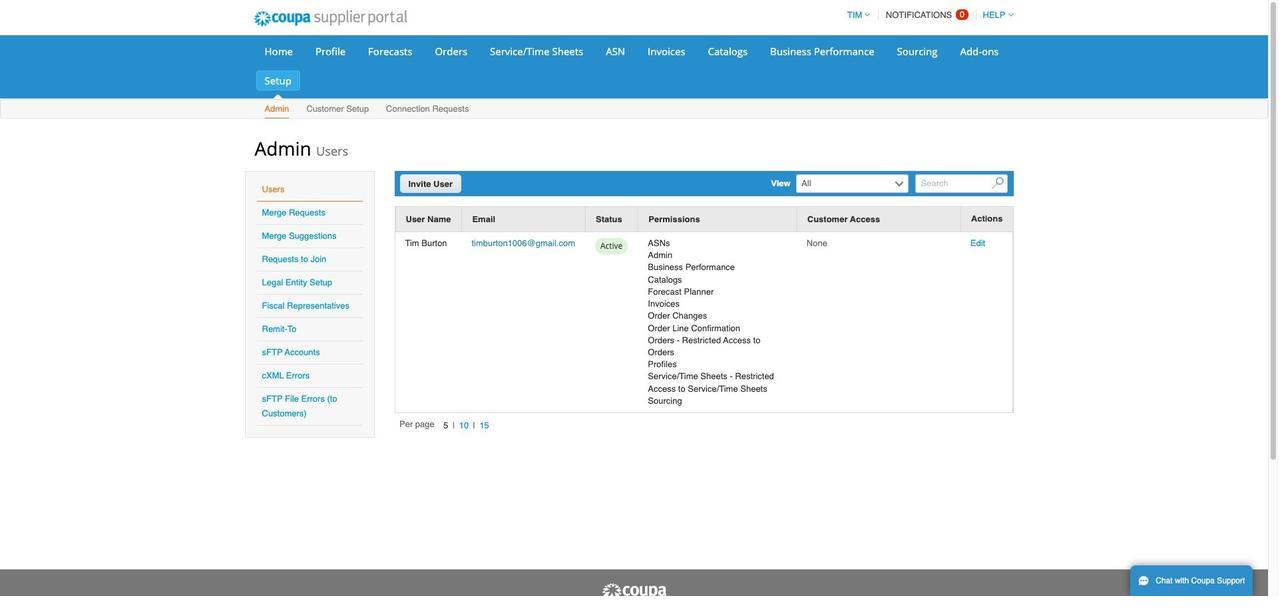 Task type: vqa. For each thing, say whether or not it's contained in the screenshot.
text box
yes



Task type: describe. For each thing, give the bounding box(es) containing it.
1 vertical spatial coupa supplier portal image
[[601, 583, 667, 596]]

0 horizontal spatial coupa supplier portal image
[[245, 2, 416, 35]]

search image
[[992, 177, 1004, 189]]

actions element
[[960, 207, 1013, 232]]

customer access element
[[797, 207, 960, 232]]



Task type: locate. For each thing, give the bounding box(es) containing it.
1 vertical spatial navigation
[[399, 418, 493, 433]]

None text field
[[797, 175, 893, 192]]

Search text field
[[915, 174, 1008, 193]]

0 vertical spatial coupa supplier portal image
[[245, 2, 416, 35]]

user name element
[[395, 207, 462, 232]]

1 horizontal spatial navigation
[[841, 2, 1014, 28]]

email element
[[462, 207, 585, 232]]

0 horizontal spatial navigation
[[399, 418, 493, 433]]

status element
[[585, 207, 638, 232]]

permissions element
[[638, 207, 797, 232]]

coupa supplier portal image
[[245, 2, 416, 35], [601, 583, 667, 596]]

navigation
[[841, 2, 1014, 28], [399, 418, 493, 433]]

0 vertical spatial navigation
[[841, 2, 1014, 28]]

1 horizontal spatial coupa supplier portal image
[[601, 583, 667, 596]]



